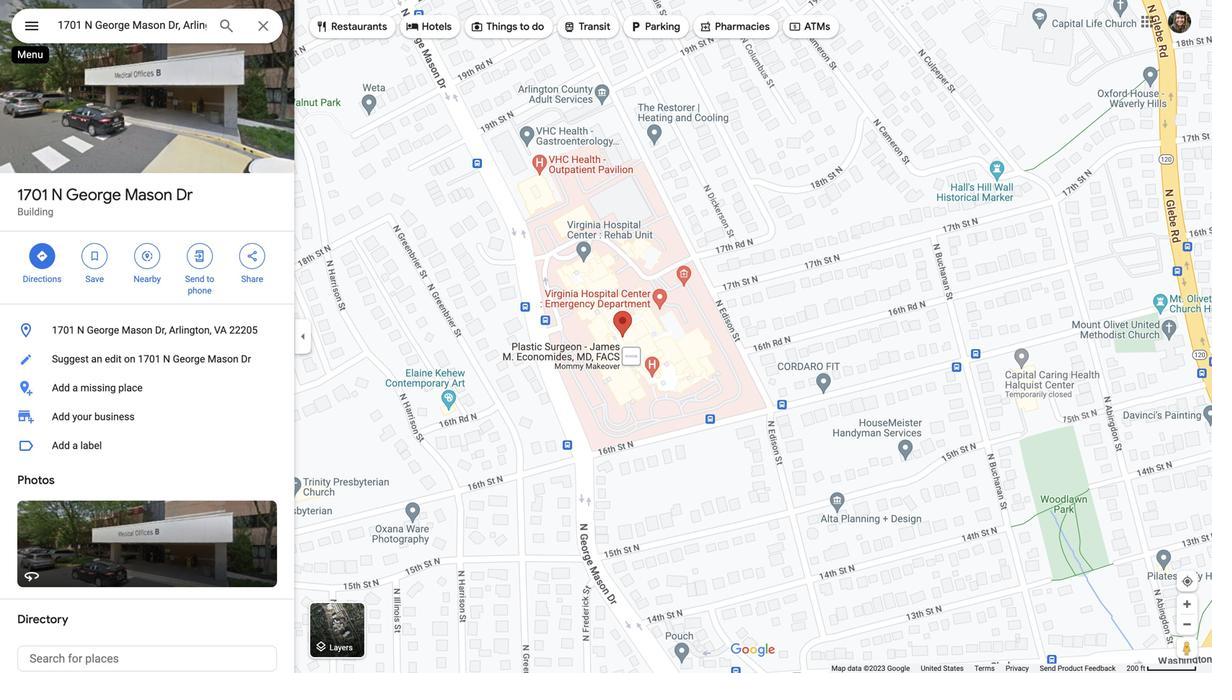 Task type: locate. For each thing, give the bounding box(es) containing it.
va
[[214, 324, 227, 336]]


[[563, 19, 576, 35]]

transit
[[579, 20, 610, 33]]

1 horizontal spatial n
[[77, 324, 84, 336]]

1701 inside '1701 n george mason dr building'
[[17, 185, 48, 205]]

0 horizontal spatial dr
[[176, 185, 193, 205]]

1701 right the on
[[138, 353, 161, 365]]

2 vertical spatial n
[[163, 353, 170, 365]]

add down suggest
[[52, 382, 70, 394]]

0 horizontal spatial 1701
[[17, 185, 48, 205]]

do
[[532, 20, 544, 33]]

0 vertical spatial add
[[52, 382, 70, 394]]

parking
[[645, 20, 680, 33]]

to
[[520, 20, 530, 33], [207, 274, 214, 284]]

1 add from the top
[[52, 382, 70, 394]]

1 vertical spatial add
[[52, 411, 70, 423]]

send inside send to phone
[[185, 274, 204, 284]]

george up 
[[66, 185, 121, 205]]

map
[[832, 664, 846, 673]]

suggest
[[52, 353, 89, 365]]

place
[[118, 382, 143, 394]]

1701 n george mason dr main content
[[0, 0, 294, 673]]

n for dr
[[51, 185, 63, 205]]

mason inside '1701 n george mason dr building'
[[125, 185, 172, 205]]

add a label button
[[0, 431, 294, 460]]

0 vertical spatial george
[[66, 185, 121, 205]]

george down arlington,
[[173, 353, 205, 365]]

1 vertical spatial n
[[77, 324, 84, 336]]

an
[[91, 353, 102, 365]]

1 vertical spatial to
[[207, 274, 214, 284]]

mason for dr,
[[122, 324, 153, 336]]

2 horizontal spatial n
[[163, 353, 170, 365]]

feedback
[[1085, 664, 1116, 673]]


[[471, 19, 484, 35]]

footer
[[832, 664, 1127, 673]]

1 horizontal spatial to
[[520, 20, 530, 33]]

to left do
[[520, 20, 530, 33]]

n up building
[[51, 185, 63, 205]]

1 horizontal spatial 1701
[[52, 324, 75, 336]]

mason up 
[[125, 185, 172, 205]]

2 vertical spatial george
[[173, 353, 205, 365]]

n inside '1701 n george mason dr building'
[[51, 185, 63, 205]]

1 vertical spatial send
[[1040, 664, 1056, 673]]

to up the phone
[[207, 274, 214, 284]]

2 add from the top
[[52, 411, 70, 423]]

 parking
[[629, 19, 680, 35]]

200
[[1127, 664, 1139, 673]]

atms
[[804, 20, 830, 33]]

3 add from the top
[[52, 440, 70, 452]]

1 vertical spatial 1701
[[52, 324, 75, 336]]

0 vertical spatial to
[[520, 20, 530, 33]]

mason
[[125, 185, 172, 205], [122, 324, 153, 336], [208, 353, 239, 365]]

from your device image
[[1181, 575, 1194, 588]]

mason down the va
[[208, 353, 239, 365]]

add left label
[[52, 440, 70, 452]]

2 vertical spatial add
[[52, 440, 70, 452]]

add your business
[[52, 411, 135, 423]]

george
[[66, 185, 121, 205], [87, 324, 119, 336], [173, 353, 205, 365]]

0 vertical spatial 1701
[[17, 185, 48, 205]]

0 horizontal spatial n
[[51, 185, 63, 205]]

200 ft
[[1127, 664, 1145, 673]]

united states button
[[921, 664, 964, 673]]

n
[[51, 185, 63, 205], [77, 324, 84, 336], [163, 353, 170, 365]]

 button
[[12, 9, 52, 46]]

send for send to phone
[[185, 274, 204, 284]]

0 vertical spatial dr
[[176, 185, 193, 205]]


[[789, 19, 802, 35]]

0 vertical spatial mason
[[125, 185, 172, 205]]

show street view coverage image
[[1177, 637, 1198, 659]]

2 a from the top
[[72, 440, 78, 452]]

0 vertical spatial n
[[51, 185, 63, 205]]

send inside button
[[1040, 664, 1056, 673]]

1701 up suggest
[[52, 324, 75, 336]]

n up suggest
[[77, 324, 84, 336]]

n down dr,
[[163, 353, 170, 365]]

hotels
[[422, 20, 452, 33]]

None field
[[58, 17, 206, 34]]


[[141, 248, 154, 264]]

1 vertical spatial george
[[87, 324, 119, 336]]

add a missing place button
[[0, 374, 294, 403]]

dr,
[[155, 324, 166, 336]]

1 vertical spatial dr
[[241, 353, 251, 365]]

dr inside button
[[241, 353, 251, 365]]

add left the your
[[52, 411, 70, 423]]

send to phone
[[185, 274, 214, 296]]

to inside  things to do
[[520, 20, 530, 33]]

privacy button
[[1006, 664, 1029, 673]]

0 horizontal spatial to
[[207, 274, 214, 284]]

george inside '1701 n george mason dr building'
[[66, 185, 121, 205]]

dr
[[176, 185, 193, 205], [241, 353, 251, 365]]

states
[[943, 664, 964, 673]]

mason left dr,
[[122, 324, 153, 336]]

1 a from the top
[[72, 382, 78, 394]]

none field inside "1701 n george mason dr, arlington, va 22205" 'field'
[[58, 17, 206, 34]]

photos
[[17, 473, 55, 488]]

send left product
[[1040, 664, 1056, 673]]

restaurants
[[331, 20, 387, 33]]

google account: giulia masi  
(giulia.masi@adept.ai) image
[[1168, 10, 1191, 33]]

None text field
[[17, 646, 277, 672]]

george for dr
[[66, 185, 121, 205]]

0 horizontal spatial send
[[185, 274, 204, 284]]

send
[[185, 274, 204, 284], [1040, 664, 1056, 673]]

1701 n george mason dr, arlington, va 22205
[[52, 324, 258, 336]]

add
[[52, 382, 70, 394], [52, 411, 70, 423], [52, 440, 70, 452]]

1 horizontal spatial send
[[1040, 664, 1056, 673]]

layers
[[330, 643, 353, 652]]

google
[[887, 664, 910, 673]]

phone
[[188, 286, 212, 296]]

1701 up building
[[17, 185, 48, 205]]

a left missing
[[72, 382, 78, 394]]

add for add your business
[[52, 411, 70, 423]]

1 horizontal spatial dr
[[241, 353, 251, 365]]

george up an
[[87, 324, 119, 336]]

1 vertical spatial mason
[[122, 324, 153, 336]]

terms
[[975, 664, 995, 673]]

a
[[72, 382, 78, 394], [72, 440, 78, 452]]

add a label
[[52, 440, 102, 452]]

send up the phone
[[185, 274, 204, 284]]

2 vertical spatial 1701
[[138, 353, 161, 365]]

united states
[[921, 664, 964, 673]]

0 vertical spatial send
[[185, 274, 204, 284]]

1701 n george mason dr building
[[17, 185, 193, 218]]

1701
[[17, 185, 48, 205], [52, 324, 75, 336], [138, 353, 161, 365]]

footer containing map data ©2023 google
[[832, 664, 1127, 673]]

0 vertical spatial a
[[72, 382, 78, 394]]

missing
[[80, 382, 116, 394]]

 search field
[[12, 9, 283, 46]]

to inside send to phone
[[207, 274, 214, 284]]


[[246, 248, 259, 264]]

a left label
[[72, 440, 78, 452]]

1 vertical spatial a
[[72, 440, 78, 452]]



Task type: vqa. For each thing, say whether or not it's contained in the screenshot.
"Parking"
yes



Task type: describe. For each thing, give the bounding box(es) containing it.
label
[[80, 440, 102, 452]]

business
[[94, 411, 135, 423]]

add a missing place
[[52, 382, 143, 394]]


[[88, 248, 101, 264]]

2 vertical spatial mason
[[208, 353, 239, 365]]

google maps element
[[0, 0, 1212, 673]]

200 ft button
[[1127, 664, 1197, 673]]


[[23, 16, 40, 36]]

 hotels
[[406, 19, 452, 35]]

united
[[921, 664, 942, 673]]

edit
[[105, 353, 122, 365]]

none text field inside 1701 n george mason dr main content
[[17, 646, 277, 672]]

 atms
[[789, 19, 830, 35]]

add your business link
[[0, 403, 294, 431]]


[[406, 19, 419, 35]]

add for add a label
[[52, 440, 70, 452]]

 restaurants
[[315, 19, 387, 35]]

building
[[17, 206, 53, 218]]

 things to do
[[471, 19, 544, 35]]

 pharmacies
[[699, 19, 770, 35]]

send for send product feedback
[[1040, 664, 1056, 673]]

directory
[[17, 612, 68, 627]]

2 horizontal spatial 1701
[[138, 353, 161, 365]]

1701 n george mason dr, arlington, va 22205 button
[[0, 316, 294, 345]]

product
[[1058, 664, 1083, 673]]

your
[[72, 411, 92, 423]]

send product feedback
[[1040, 664, 1116, 673]]

1701 N George Mason Dr, Arlington, VA 22205 field
[[12, 9, 283, 43]]

things
[[486, 20, 517, 33]]

save
[[85, 274, 104, 284]]

map data ©2023 google
[[832, 664, 910, 673]]

1701 for dr,
[[52, 324, 75, 336]]

share
[[241, 274, 263, 284]]

terms button
[[975, 664, 995, 673]]

pharmacies
[[715, 20, 770, 33]]

a for missing
[[72, 382, 78, 394]]


[[193, 248, 206, 264]]

nearby
[[134, 274, 161, 284]]


[[36, 248, 49, 264]]

actions for 1701 n george mason dr region
[[0, 232, 294, 304]]

directions
[[23, 274, 62, 284]]

zoom in image
[[1182, 599, 1193, 610]]

send product feedback button
[[1040, 664, 1116, 673]]


[[315, 19, 328, 35]]


[[699, 19, 712, 35]]

suggest an edit on 1701 n george mason dr
[[52, 353, 251, 365]]

zoom out image
[[1182, 619, 1193, 630]]

22205
[[229, 324, 258, 336]]

1701 for dr
[[17, 185, 48, 205]]

suggest an edit on 1701 n george mason dr button
[[0, 345, 294, 374]]

mason for dr
[[125, 185, 172, 205]]

on
[[124, 353, 135, 365]]

ft
[[1141, 664, 1145, 673]]

 transit
[[563, 19, 610, 35]]

©2023
[[864, 664, 886, 673]]

collapse side panel image
[[295, 329, 311, 345]]

data
[[848, 664, 862, 673]]

footer inside google maps "element"
[[832, 664, 1127, 673]]


[[629, 19, 642, 35]]

arlington,
[[169, 324, 212, 336]]

dr inside '1701 n george mason dr building'
[[176, 185, 193, 205]]

n for dr,
[[77, 324, 84, 336]]

a for label
[[72, 440, 78, 452]]

privacy
[[1006, 664, 1029, 673]]

george for dr,
[[87, 324, 119, 336]]

add for add a missing place
[[52, 382, 70, 394]]



